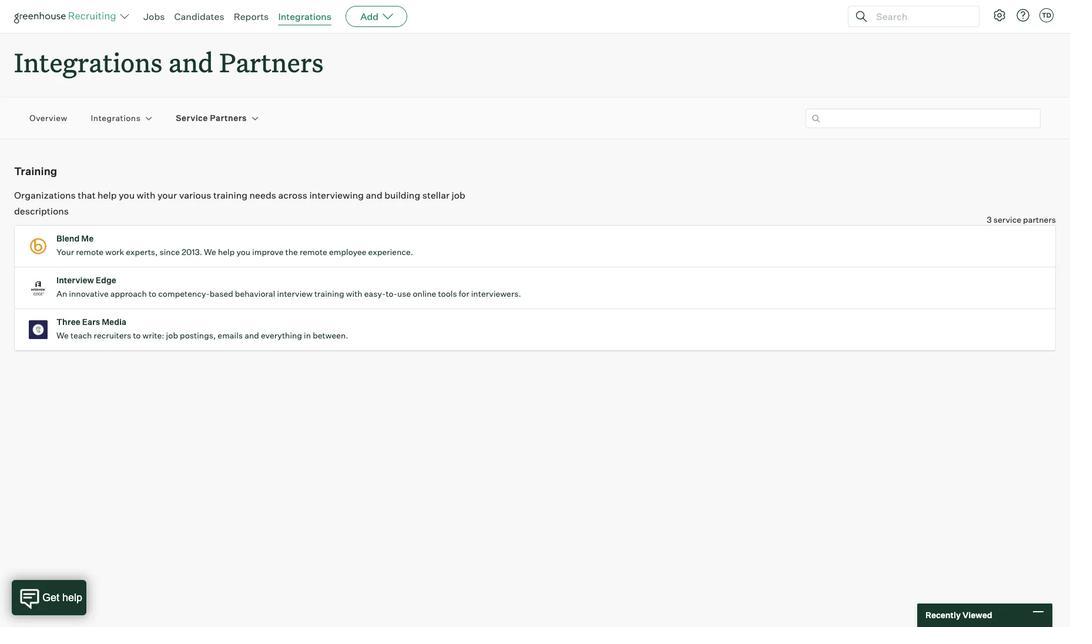 Task type: describe. For each thing, give the bounding box(es) containing it.
training
[[14, 165, 57, 178]]

interview
[[56, 275, 94, 285]]

tools
[[438, 289, 457, 299]]

organizations that help you with your various training needs across interviewing and building stellar job descriptions
[[14, 189, 465, 217]]

greenhouse recruiting image
[[14, 9, 120, 24]]

you inside the organizations that help you with your various training needs across interviewing and building stellar job descriptions
[[119, 189, 135, 201]]

and for organizations that help you with your various training needs across interviewing and building stellar job descriptions
[[366, 189, 382, 201]]

across
[[278, 189, 307, 201]]

work
[[105, 247, 124, 257]]

building
[[384, 189, 420, 201]]

partners
[[1023, 215, 1056, 225]]

2 remote from the left
[[300, 247, 327, 257]]

viewed
[[963, 610, 992, 620]]

various
[[179, 189, 211, 201]]

add
[[360, 11, 379, 22]]

service
[[176, 113, 208, 123]]

service partners link
[[176, 112, 247, 124]]

approach
[[110, 289, 147, 299]]

you inside the blend me your remote work experts, since 2013. we help you improve the remote employee experience.
[[236, 247, 250, 257]]

job inside the organizations that help you with your various training needs across interviewing and building stellar job descriptions
[[452, 189, 465, 201]]

interviewers.
[[471, 289, 521, 299]]

needs
[[249, 189, 276, 201]]

improve
[[252, 247, 284, 257]]

me
[[81, 233, 94, 243]]

0 vertical spatial and
[[168, 45, 213, 79]]

to inside three ears media we teach recruiters to write: job postings, emails and everything in between.
[[133, 330, 141, 340]]

employee
[[329, 247, 366, 257]]

edge
[[96, 275, 116, 285]]

Search text field
[[873, 8, 968, 25]]

organizations
[[14, 189, 76, 201]]

training inside the organizations that help you with your various training needs across interviewing and building stellar job descriptions
[[213, 189, 247, 201]]

interview
[[277, 289, 313, 299]]

online
[[413, 289, 436, 299]]

in
[[304, 330, 311, 340]]

1 vertical spatial integrations
[[14, 45, 162, 79]]

innovative
[[69, 289, 109, 299]]

training inside interview edge an innovative approach to competency-based behavioral interview training with easy-to-use online tools for interviewers.
[[314, 289, 344, 299]]

candidates link
[[174, 11, 224, 22]]

reports link
[[234, 11, 269, 22]]

that
[[78, 189, 96, 201]]

add button
[[346, 6, 407, 27]]

your
[[56, 247, 74, 257]]

three
[[56, 317, 80, 327]]

we inside the blend me your remote work experts, since 2013. we help you improve the remote employee experience.
[[204, 247, 216, 257]]

and for three ears media we teach recruiters to write: job postings, emails and everything in between.
[[245, 330, 259, 340]]

td button
[[1040, 8, 1054, 22]]

easy-
[[364, 289, 386, 299]]

descriptions
[[14, 205, 69, 217]]



Task type: vqa. For each thing, say whether or not it's contained in the screenshot.
menu bar on the top containing Edit
no



Task type: locate. For each thing, give the bounding box(es) containing it.
help
[[98, 189, 117, 201], [218, 247, 235, 257]]

0 vertical spatial integrations link
[[278, 11, 332, 22]]

1 vertical spatial and
[[366, 189, 382, 201]]

help inside the blend me your remote work experts, since 2013. we help you improve the remote employee experience.
[[218, 247, 235, 257]]

remote
[[76, 247, 104, 257], [300, 247, 327, 257]]

2 horizontal spatial and
[[366, 189, 382, 201]]

0 horizontal spatial with
[[137, 189, 155, 201]]

based
[[210, 289, 233, 299]]

for
[[459, 289, 469, 299]]

an
[[56, 289, 67, 299]]

0 vertical spatial to
[[149, 289, 156, 299]]

1 remote from the left
[[76, 247, 104, 257]]

we down three in the bottom left of the page
[[56, 330, 69, 340]]

1 vertical spatial partners
[[210, 113, 247, 123]]

help right the that
[[98, 189, 117, 201]]

1 horizontal spatial to
[[149, 289, 156, 299]]

emails
[[218, 330, 243, 340]]

job
[[452, 189, 465, 201], [166, 330, 178, 340]]

since
[[159, 247, 180, 257]]

with inside the organizations that help you with your various training needs across interviewing and building stellar job descriptions
[[137, 189, 155, 201]]

0 horizontal spatial and
[[168, 45, 213, 79]]

partners down the "reports"
[[219, 45, 324, 79]]

1 horizontal spatial and
[[245, 330, 259, 340]]

and right emails
[[245, 330, 259, 340]]

we inside three ears media we teach recruiters to write: job postings, emails and everything in between.
[[56, 330, 69, 340]]

we
[[204, 247, 216, 257], [56, 330, 69, 340]]

three ears media we teach recruiters to write: job postings, emails and everything in between.
[[56, 317, 348, 340]]

overview
[[29, 113, 67, 123]]

training left needs
[[213, 189, 247, 201]]

and inside three ears media we teach recruiters to write: job postings, emails and everything in between.
[[245, 330, 259, 340]]

to-
[[386, 289, 397, 299]]

everything
[[261, 330, 302, 340]]

1 vertical spatial you
[[236, 247, 250, 257]]

you left improve
[[236, 247, 250, 257]]

remote down me
[[76, 247, 104, 257]]

0 horizontal spatial you
[[119, 189, 135, 201]]

and down candidates at the top
[[168, 45, 213, 79]]

integrations
[[278, 11, 332, 22], [14, 45, 162, 79], [91, 113, 141, 123]]

media
[[102, 317, 126, 327]]

training right interview
[[314, 289, 344, 299]]

interview edge an innovative approach to competency-based behavioral interview training with easy-to-use online tools for interviewers.
[[56, 275, 521, 299]]

ears
[[82, 317, 100, 327]]

0 horizontal spatial training
[[213, 189, 247, 201]]

0 horizontal spatial we
[[56, 330, 69, 340]]

postings,
[[180, 330, 216, 340]]

job right write: at left bottom
[[166, 330, 178, 340]]

you right the that
[[119, 189, 135, 201]]

1 horizontal spatial training
[[314, 289, 344, 299]]

to right approach
[[149, 289, 156, 299]]

1 horizontal spatial remote
[[300, 247, 327, 257]]

behavioral
[[235, 289, 275, 299]]

with inside interview edge an innovative approach to competency-based behavioral interview training with easy-to-use online tools for interviewers.
[[346, 289, 362, 299]]

None text field
[[806, 109, 1041, 128]]

between.
[[313, 330, 348, 340]]

partners
[[219, 45, 324, 79], [210, 113, 247, 123]]

integrations link
[[278, 11, 332, 22], [91, 112, 141, 124]]

with
[[137, 189, 155, 201], [346, 289, 362, 299]]

td
[[1042, 11, 1051, 19]]

2 vertical spatial and
[[245, 330, 259, 340]]

recently viewed
[[926, 610, 992, 620]]

experience.
[[368, 247, 413, 257]]

stellar
[[422, 189, 450, 201]]

0 horizontal spatial remote
[[76, 247, 104, 257]]

jobs link
[[143, 11, 165, 22]]

and
[[168, 45, 213, 79], [366, 189, 382, 201], [245, 330, 259, 340]]

1 horizontal spatial we
[[204, 247, 216, 257]]

interviewing
[[309, 189, 364, 201]]

0 horizontal spatial help
[[98, 189, 117, 201]]

0 horizontal spatial integrations link
[[91, 112, 141, 124]]

overview link
[[29, 112, 67, 124]]

0 vertical spatial job
[[452, 189, 465, 201]]

2 vertical spatial integrations
[[91, 113, 141, 123]]

and left building
[[366, 189, 382, 201]]

to left write: at left bottom
[[133, 330, 141, 340]]

2013.
[[182, 247, 202, 257]]

1 vertical spatial integrations link
[[91, 112, 141, 124]]

job inside three ears media we teach recruiters to write: job postings, emails and everything in between.
[[166, 330, 178, 340]]

training
[[213, 189, 247, 201], [314, 289, 344, 299]]

0 horizontal spatial job
[[166, 330, 178, 340]]

help right 2013.
[[218, 247, 235, 257]]

help inside the organizations that help you with your various training needs across interviewing and building stellar job descriptions
[[98, 189, 117, 201]]

0 horizontal spatial to
[[133, 330, 141, 340]]

1 horizontal spatial you
[[236, 247, 250, 257]]

and inside the organizations that help you with your various training needs across interviewing and building stellar job descriptions
[[366, 189, 382, 201]]

service partners
[[176, 113, 247, 123]]

1 horizontal spatial with
[[346, 289, 362, 299]]

1 vertical spatial to
[[133, 330, 141, 340]]

use
[[397, 289, 411, 299]]

0 vertical spatial help
[[98, 189, 117, 201]]

teach
[[70, 330, 92, 340]]

to inside interview edge an innovative approach to competency-based behavioral interview training with easy-to-use online tools for interviewers.
[[149, 289, 156, 299]]

with left easy-
[[346, 289, 362, 299]]

recruiters
[[94, 330, 131, 340]]

1 horizontal spatial job
[[452, 189, 465, 201]]

you
[[119, 189, 135, 201], [236, 247, 250, 257]]

0 vertical spatial partners
[[219, 45, 324, 79]]

0 vertical spatial we
[[204, 247, 216, 257]]

recently
[[926, 610, 961, 620]]

td button
[[1037, 6, 1056, 25]]

remote right the the
[[300, 247, 327, 257]]

1 vertical spatial with
[[346, 289, 362, 299]]

the
[[285, 247, 298, 257]]

0 vertical spatial training
[[213, 189, 247, 201]]

integrations and partners
[[14, 45, 324, 79]]

with left the your
[[137, 189, 155, 201]]

your
[[157, 189, 177, 201]]

blend me your remote work experts, since 2013. we help you improve the remote employee experience.
[[56, 233, 413, 257]]

1 vertical spatial we
[[56, 330, 69, 340]]

1 vertical spatial help
[[218, 247, 235, 257]]

competency-
[[158, 289, 210, 299]]

1 vertical spatial job
[[166, 330, 178, 340]]

we right 2013.
[[204, 247, 216, 257]]

1 horizontal spatial help
[[218, 247, 235, 257]]

job right stellar
[[452, 189, 465, 201]]

0 vertical spatial you
[[119, 189, 135, 201]]

1 horizontal spatial integrations link
[[278, 11, 332, 22]]

candidates
[[174, 11, 224, 22]]

reports
[[234, 11, 269, 22]]

partners right service
[[210, 113, 247, 123]]

to
[[149, 289, 156, 299], [133, 330, 141, 340]]

3
[[987, 215, 992, 225]]

blend
[[56, 233, 80, 243]]

service
[[994, 215, 1021, 225]]

0 vertical spatial integrations
[[278, 11, 332, 22]]

write:
[[143, 330, 164, 340]]

configure image
[[993, 8, 1007, 22]]

3 service partners
[[987, 215, 1056, 225]]

1 vertical spatial training
[[314, 289, 344, 299]]

jobs
[[143, 11, 165, 22]]

0 vertical spatial with
[[137, 189, 155, 201]]

experts,
[[126, 247, 158, 257]]



